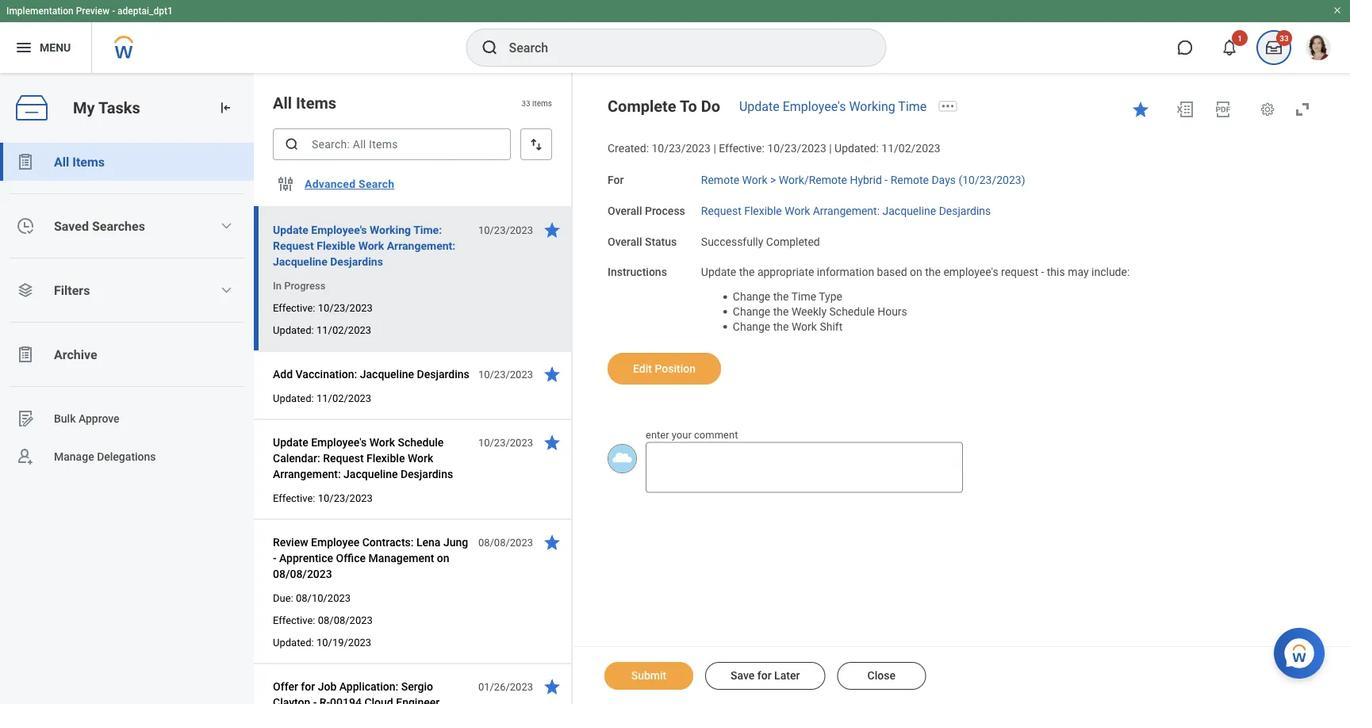 Task type: vqa. For each thing, say whether or not it's contained in the screenshot.
second chevron right image from the bottom
no



Task type: describe. For each thing, give the bounding box(es) containing it.
jacqueline inside update employee's working time: request flexible work arrangement: jacqueline desjardins
[[273, 255, 328, 268]]

information
[[817, 266, 875, 279]]

configure image
[[276, 175, 295, 194]]

implementation preview -   adeptai_dpt1
[[6, 6, 173, 17]]

due:
[[273, 593, 293, 604]]

2 effective: 10/23/2023 from the top
[[273, 493, 373, 504]]

1 vertical spatial search image
[[284, 137, 300, 152]]

weekly
[[792, 305, 827, 318]]

2 remote from the left
[[891, 174, 929, 187]]

1 updated: 11/02/2023 from the top
[[273, 324, 372, 336]]

request flexible work arrangement: jacqueline desjardins
[[702, 204, 992, 217]]

status
[[645, 235, 677, 248]]

jacqueline down days
[[883, 204, 937, 217]]

close button
[[838, 663, 927, 691]]

add
[[273, 368, 293, 381]]

clock check image
[[16, 217, 35, 236]]

0 vertical spatial time
[[899, 99, 927, 114]]

update employee's working time: request flexible work arrangement: jacqueline desjardins button
[[273, 221, 470, 271]]

edit position
[[633, 362, 696, 375]]

jacqueline inside update employee's work schedule calendar: request flexible work arrangement: jacqueline desjardins
[[344, 468, 398, 481]]

overall status
[[608, 235, 677, 248]]

item list element
[[254, 73, 573, 705]]

star image for 01/26/2023
[[543, 678, 562, 697]]

archive
[[54, 347, 97, 362]]

progress
[[284, 280, 326, 292]]

rename image
[[16, 410, 35, 429]]

created: 10/23/2023 | effective: 10/23/2023 | updated: 11/02/2023
[[608, 142, 941, 155]]

08/08/2023 inside "review employee contracts: lena jung - apprentice office management on 08/08/2023"
[[273, 568, 332, 581]]

due: 08/10/2023
[[273, 593, 351, 604]]

may
[[1068, 266, 1089, 279]]

type
[[819, 290, 843, 303]]

preview
[[76, 6, 110, 17]]

the left employee's
[[926, 266, 941, 279]]

close environment banner image
[[1333, 6, 1343, 15]]

1 vertical spatial 11/02/2023
[[317, 324, 372, 336]]

overall process
[[608, 204, 686, 217]]

hybrid
[[850, 174, 883, 187]]

complete
[[608, 97, 677, 115]]

time inside change the time type change the weekly schedule hours change the work shift
[[792, 290, 817, 303]]

transformation import image
[[217, 100, 233, 116]]

menu banner
[[0, 0, 1351, 73]]

effective: down calendar:
[[273, 493, 316, 504]]

update employee's working time: request flexible work arrangement: jacqueline desjardins
[[273, 223, 456, 268]]

appropriate
[[758, 266, 815, 279]]

overall for overall process
[[608, 204, 642, 217]]

star image for update employee's working time: request flexible work arrangement: jacqueline desjardins
[[543, 221, 562, 240]]

work inside change the time type change the weekly schedule hours change the work shift
[[792, 320, 817, 333]]

for
[[608, 174, 624, 187]]

jung
[[444, 536, 468, 549]]

the down "appropriate"
[[774, 290, 789, 303]]

shift
[[820, 320, 843, 333]]

close
[[868, 670, 896, 683]]

later
[[775, 670, 800, 683]]

review
[[273, 536, 308, 549]]

all inside button
[[54, 154, 69, 169]]

- right hybrid
[[885, 174, 888, 187]]

10/19/2023
[[317, 637, 372, 649]]

33 button
[[1257, 30, 1293, 65]]

0 vertical spatial star image
[[1132, 100, 1151, 119]]

2 change from the top
[[733, 305, 771, 318]]

offer
[[273, 681, 298, 694]]

clipboard image for archive
[[16, 345, 35, 364]]

chevron down image for filters
[[220, 284, 233, 297]]

08/10/2023
[[296, 593, 351, 604]]

0 vertical spatial on
[[910, 266, 923, 279]]

job
[[318, 681, 337, 694]]

employee
[[311, 536, 360, 549]]

filters
[[54, 283, 90, 298]]

effective: 08/08/2023
[[273, 615, 373, 627]]

enter your comment text field
[[646, 442, 964, 493]]

request inside update employee's work schedule calendar: request flexible work arrangement: jacqueline desjardins
[[323, 452, 364, 465]]

hours
[[878, 305, 908, 318]]

clayton
[[273, 697, 311, 705]]

save for later
[[731, 670, 800, 683]]

successfully completed
[[702, 235, 821, 248]]

edit position button
[[608, 353, 722, 385]]

advanced search button
[[298, 168, 401, 200]]

view printable version (pdf) image
[[1214, 100, 1233, 119]]

this
[[1048, 266, 1066, 279]]

all items button
[[0, 143, 254, 181]]

all items inside item list element
[[273, 94, 337, 112]]

on inside "review employee contracts: lena jung - apprentice office management on 08/08/2023"
[[437, 552, 450, 565]]

inbox large image
[[1267, 40, 1283, 56]]

bulk approve
[[54, 412, 120, 426]]

submit button
[[605, 663, 694, 691]]

desjardins inside update employee's working time: request flexible work arrangement: jacqueline desjardins
[[330, 255, 383, 268]]

process
[[645, 204, 686, 217]]

33 items
[[522, 98, 552, 108]]

bulk
[[54, 412, 76, 426]]

star image for effective: 10/23/2023
[[543, 433, 562, 452]]

employee's for update employee's work schedule calendar: request flexible work arrangement: jacqueline desjardins
[[311, 436, 367, 449]]

application:
[[340, 681, 399, 694]]

overall status element
[[702, 226, 821, 249]]

33 for 33
[[1280, 33, 1290, 43]]

update employee's work schedule calendar: request flexible work arrangement: jacqueline desjardins button
[[273, 433, 470, 484]]

r-
[[320, 697, 330, 705]]

1 change from the top
[[733, 290, 771, 303]]

0 vertical spatial 11/02/2023
[[882, 142, 941, 155]]

approve
[[79, 412, 120, 426]]

notifications large image
[[1222, 40, 1238, 56]]

01/26/2023
[[479, 681, 533, 693]]

update the appropriate information based on the employee's request - this may include:
[[702, 266, 1131, 279]]

archive button
[[0, 336, 254, 374]]

manage delegations link
[[0, 438, 254, 476]]

- inside menu banner
[[112, 6, 115, 17]]

complete to do
[[608, 97, 721, 115]]

effective: down in progress
[[273, 302, 316, 314]]

bulk approve link
[[0, 400, 254, 438]]

for for offer
[[301, 681, 315, 694]]

saved searches
[[54, 219, 145, 234]]

in
[[273, 280, 282, 292]]

menu button
[[0, 22, 91, 73]]

schedule inside change the time type change the weekly schedule hours change the work shift
[[830, 305, 875, 318]]

vaccination:
[[296, 368, 357, 381]]

fullscreen image
[[1294, 100, 1313, 119]]

contracts:
[[363, 536, 414, 549]]

clipboard image for all items
[[16, 152, 35, 171]]

all items inside button
[[54, 154, 105, 169]]

(10/23/2023)
[[959, 174, 1026, 187]]

tasks
[[98, 99, 140, 117]]

1 button
[[1213, 30, 1249, 65]]

updated: down 'effective: 08/08/2023' at the left bottom of page
[[273, 637, 314, 649]]

2 vertical spatial 08/08/2023
[[318, 615, 373, 627]]



Task type: locate. For each thing, give the bounding box(es) containing it.
2 clipboard image from the top
[[16, 345, 35, 364]]

- inside "review employee contracts: lena jung - apprentice office management on 08/08/2023"
[[273, 552, 277, 565]]

remote work > work/remote hybrid - remote days (10/23/2023)
[[702, 174, 1026, 187]]

2 | from the left
[[830, 142, 832, 155]]

- right "preview"
[[112, 6, 115, 17]]

clipboard image up the 'clock check' icon
[[16, 152, 35, 171]]

the
[[740, 266, 755, 279], [926, 266, 941, 279], [774, 290, 789, 303], [774, 305, 789, 318], [774, 320, 789, 333]]

1 horizontal spatial working
[[850, 99, 896, 114]]

working for time:
[[370, 223, 411, 237]]

review employee contracts: lena jung - apprentice office management on 08/08/2023 button
[[273, 533, 470, 584]]

1 chevron down image from the top
[[220, 220, 233, 233]]

cloud
[[365, 697, 393, 705]]

clipboard image
[[16, 152, 35, 171], [16, 345, 35, 364]]

1 vertical spatial schedule
[[398, 436, 444, 449]]

created:
[[608, 142, 649, 155]]

for inside offer for job application: sergio clayton ‎- r-00194 cloud engineer
[[301, 681, 315, 694]]

0 vertical spatial employee's
[[783, 99, 846, 114]]

3 change from the top
[[733, 320, 771, 333]]

0 horizontal spatial remote
[[702, 174, 740, 187]]

sort image
[[529, 137, 545, 152]]

on right based
[[910, 266, 923, 279]]

work inside update employee's working time: request flexible work arrangement: jacqueline desjardins
[[358, 239, 384, 252]]

flexible inside update employee's working time: request flexible work arrangement: jacqueline desjardins
[[317, 239, 356, 252]]

2 vertical spatial change
[[733, 320, 771, 333]]

all inside item list element
[[273, 94, 292, 112]]

1 vertical spatial clipboard image
[[16, 345, 35, 364]]

to
[[680, 97, 697, 115]]

1 vertical spatial effective: 10/23/2023
[[273, 493, 373, 504]]

- down review at bottom left
[[273, 552, 277, 565]]

update
[[740, 99, 780, 114], [273, 223, 309, 237], [702, 266, 737, 279], [273, 436, 308, 449]]

0 vertical spatial 08/08/2023
[[479, 537, 533, 549]]

1 vertical spatial 08/08/2023
[[273, 568, 332, 581]]

0 horizontal spatial working
[[370, 223, 411, 237]]

updated: 11/02/2023
[[273, 324, 372, 336], [273, 393, 372, 404]]

request up successfully
[[702, 204, 742, 217]]

all right transformation import image
[[273, 94, 292, 112]]

2 horizontal spatial flexible
[[745, 204, 782, 217]]

effective: 10/23/2023
[[273, 302, 373, 314], [273, 493, 373, 504]]

1 vertical spatial on
[[437, 552, 450, 565]]

effective: down the "do"
[[719, 142, 765, 155]]

0 vertical spatial overall
[[608, 204, 642, 217]]

1 horizontal spatial search image
[[481, 38, 500, 57]]

desjardins inside update employee's work schedule calendar: request flexible work arrangement: jacqueline desjardins
[[401, 468, 453, 481]]

position
[[655, 362, 696, 375]]

gear image
[[1260, 102, 1276, 117]]

0 vertical spatial search image
[[481, 38, 500, 57]]

08/08/2023 up 10/19/2023
[[318, 615, 373, 627]]

updated: down in progress
[[273, 324, 314, 336]]

my
[[73, 99, 95, 117]]

clipboard image inside "all items" button
[[16, 152, 35, 171]]

2 overall from the top
[[608, 235, 642, 248]]

1 horizontal spatial |
[[830, 142, 832, 155]]

2 vertical spatial request
[[323, 452, 364, 465]]

employee's down advanced at the top of page
[[311, 223, 367, 237]]

1 vertical spatial items
[[72, 154, 105, 169]]

justify image
[[14, 38, 33, 57]]

0 horizontal spatial time
[[792, 290, 817, 303]]

for inside action bar region
[[758, 670, 772, 683]]

overall for overall status
[[608, 235, 642, 248]]

for up ‎- at the left of the page
[[301, 681, 315, 694]]

working
[[850, 99, 896, 114], [370, 223, 411, 237]]

effective: down 'due:'
[[273, 615, 316, 627]]

chevron down image
[[220, 220, 233, 233], [220, 284, 233, 297]]

search image
[[481, 38, 500, 57], [284, 137, 300, 152]]

my tasks element containing my tasks
[[0, 73, 254, 705]]

save
[[731, 670, 755, 683]]

my tasks element containing 33
[[1253, 30, 1297, 65]]

searches
[[92, 219, 145, 234]]

work/remote
[[779, 174, 848, 187]]

user plus image
[[16, 448, 35, 467]]

0 horizontal spatial for
[[301, 681, 315, 694]]

1 horizontal spatial schedule
[[830, 305, 875, 318]]

update employee's working time link
[[740, 99, 927, 114]]

33 left profile logan mcneil image
[[1280, 33, 1290, 43]]

edit
[[633, 362, 652, 375]]

1 horizontal spatial remote
[[891, 174, 929, 187]]

3 star image from the top
[[543, 533, 562, 552]]

for for save
[[758, 670, 772, 683]]

update inside update employee's working time: request flexible work arrangement: jacqueline desjardins
[[273, 223, 309, 237]]

management
[[369, 552, 434, 565]]

effective: 10/23/2023 down progress
[[273, 302, 373, 314]]

work
[[743, 174, 768, 187], [785, 204, 811, 217], [358, 239, 384, 252], [792, 320, 817, 333], [370, 436, 395, 449], [408, 452, 434, 465]]

items inside button
[[72, 154, 105, 169]]

0 horizontal spatial request
[[273, 239, 314, 252]]

implementation
[[6, 6, 74, 17]]

chevron down image inside saved searches dropdown button
[[220, 220, 233, 233]]

Search: All Items text field
[[273, 129, 511, 160]]

update inside update employee's work schedule calendar: request flexible work arrangement: jacqueline desjardins
[[273, 436, 308, 449]]

all
[[273, 94, 292, 112], [54, 154, 69, 169]]

jacqueline right vaccination:
[[360, 368, 414, 381]]

0 horizontal spatial arrangement:
[[273, 468, 341, 481]]

update down configure icon in the left of the page
[[273, 223, 309, 237]]

employee's
[[944, 266, 999, 279]]

enter
[[646, 429, 670, 441]]

star image
[[543, 221, 562, 240], [543, 365, 562, 384], [543, 533, 562, 552]]

1 horizontal spatial 33
[[1280, 33, 1290, 43]]

star image for review employee contracts: lena jung - apprentice office management on 08/08/2023
[[543, 533, 562, 552]]

1 vertical spatial 33
[[522, 98, 531, 108]]

request up in progress
[[273, 239, 314, 252]]

1 horizontal spatial flexible
[[367, 452, 405, 465]]

1 horizontal spatial all
[[273, 94, 292, 112]]

list containing all items
[[0, 143, 254, 476]]

0 vertical spatial change
[[733, 290, 771, 303]]

advanced search
[[305, 178, 395, 191]]

0 horizontal spatial 33
[[522, 98, 531, 108]]

remote left days
[[891, 174, 929, 187]]

1 horizontal spatial my tasks element
[[1253, 30, 1297, 65]]

for right save
[[758, 670, 772, 683]]

delegations
[[97, 451, 156, 464]]

1 horizontal spatial request
[[323, 452, 364, 465]]

working up remote work > work/remote hybrid - remote days (10/23/2023) link
[[850, 99, 896, 114]]

Search Workday  search field
[[509, 30, 854, 65]]

jacqueline up contracts:
[[344, 468, 398, 481]]

1 vertical spatial star image
[[543, 433, 562, 452]]

include:
[[1092, 266, 1131, 279]]

1 vertical spatial flexible
[[317, 239, 356, 252]]

2 chevron down image from the top
[[220, 284, 233, 297]]

0 vertical spatial chevron down image
[[220, 220, 233, 233]]

11/02/2023 down vaccination:
[[317, 393, 372, 404]]

1 vertical spatial change
[[733, 305, 771, 318]]

1 horizontal spatial for
[[758, 670, 772, 683]]

1 vertical spatial my tasks element
[[0, 73, 254, 705]]

2 updated: 11/02/2023 from the top
[[273, 393, 372, 404]]

export to excel image
[[1176, 100, 1195, 119]]

overall down the for
[[608, 204, 642, 217]]

0 vertical spatial arrangement:
[[813, 204, 880, 217]]

0 horizontal spatial items
[[72, 154, 105, 169]]

menu
[[40, 41, 71, 54]]

1 vertical spatial all
[[54, 154, 69, 169]]

request inside update employee's working time: request flexible work arrangement: jacqueline desjardins
[[273, 239, 314, 252]]

working left the "time:"
[[370, 223, 411, 237]]

33 inside button
[[1280, 33, 1290, 43]]

my tasks
[[73, 99, 140, 117]]

clipboard image inside archive button
[[16, 345, 35, 364]]

0 horizontal spatial my tasks element
[[0, 73, 254, 705]]

0 horizontal spatial all items
[[54, 154, 105, 169]]

0 vertical spatial all
[[273, 94, 292, 112]]

working inside update employee's working time: request flexible work arrangement: jacqueline desjardins
[[370, 223, 411, 237]]

review employee contracts: lena jung - apprentice office management on 08/08/2023
[[273, 536, 468, 581]]

filters button
[[0, 271, 254, 310]]

list
[[0, 143, 254, 476]]

1 star image from the top
[[543, 221, 562, 240]]

00194
[[330, 697, 362, 705]]

1
[[1238, 33, 1243, 43]]

08/08/2023 down the apprentice
[[273, 568, 332, 581]]

1 vertical spatial overall
[[608, 235, 642, 248]]

0 vertical spatial my tasks element
[[1253, 30, 1297, 65]]

updated: 11/02/2023 down vaccination:
[[273, 393, 372, 404]]

the down successfully completed
[[740, 266, 755, 279]]

11/02/2023 up vaccination:
[[317, 324, 372, 336]]

arrangement: down the "time:"
[[387, 239, 456, 252]]

employee's for update employee's working time: request flexible work arrangement: jacqueline desjardins
[[311, 223, 367, 237]]

lena
[[417, 536, 441, 549]]

working for time
[[850, 99, 896, 114]]

| up work/remote
[[830, 142, 832, 155]]

time:
[[414, 223, 442, 237]]

0 horizontal spatial schedule
[[398, 436, 444, 449]]

2 vertical spatial star image
[[543, 678, 562, 697]]

sergio
[[401, 681, 433, 694]]

update for update employee's working time: request flexible work arrangement: jacqueline desjardins
[[273, 223, 309, 237]]

items
[[533, 98, 552, 108]]

remote left >
[[702, 174, 740, 187]]

saved
[[54, 219, 89, 234]]

my tasks element
[[1253, 30, 1297, 65], [0, 73, 254, 705]]

on down jung
[[437, 552, 450, 565]]

update down successfully
[[702, 266, 737, 279]]

1 vertical spatial time
[[792, 290, 817, 303]]

0 vertical spatial schedule
[[830, 305, 875, 318]]

1 horizontal spatial all items
[[273, 94, 337, 112]]

0 vertical spatial star image
[[543, 221, 562, 240]]

clipboard image left the archive
[[16, 345, 35, 364]]

updated: up remote work > work/remote hybrid - remote days (10/23/2023) link
[[835, 142, 879, 155]]

my tasks element inside menu banner
[[1253, 30, 1297, 65]]

star image
[[1132, 100, 1151, 119], [543, 433, 562, 452], [543, 678, 562, 697]]

instructions
[[608, 266, 667, 279]]

work inside request flexible work arrangement: jacqueline desjardins link
[[785, 204, 811, 217]]

change the time type change the weekly schedule hours change the work shift
[[733, 290, 908, 333]]

arrangement:
[[813, 204, 880, 217], [387, 239, 456, 252], [273, 468, 341, 481]]

flexible
[[745, 204, 782, 217], [317, 239, 356, 252], [367, 452, 405, 465]]

1 horizontal spatial items
[[296, 94, 337, 112]]

33 for 33 items
[[522, 98, 531, 108]]

employee's up calendar:
[[311, 436, 367, 449]]

update up created: 10/23/2023 | effective: 10/23/2023 | updated: 11/02/2023
[[740, 99, 780, 114]]

search
[[359, 178, 395, 191]]

0 horizontal spatial |
[[714, 142, 717, 155]]

chevron down image for saved searches
[[220, 220, 233, 233]]

action bar region
[[573, 647, 1351, 705]]

change
[[733, 290, 771, 303], [733, 305, 771, 318], [733, 320, 771, 333]]

employee's inside update employee's working time: request flexible work arrangement: jacqueline desjardins
[[311, 223, 367, 237]]

manage
[[54, 451, 94, 464]]

0 vertical spatial flexible
[[745, 204, 782, 217]]

11/02/2023 up days
[[882, 142, 941, 155]]

updated: 10/19/2023
[[273, 637, 372, 649]]

arrangement: inside update employee's work schedule calendar: request flexible work arrangement: jacqueline desjardins
[[273, 468, 341, 481]]

arrangement: inside update employee's working time: request flexible work arrangement: jacqueline desjardins
[[387, 239, 456, 252]]

jacqueline up in progress
[[273, 255, 328, 268]]

do
[[701, 97, 721, 115]]

>
[[771, 174, 777, 187]]

- left "this"
[[1042, 266, 1045, 279]]

1 horizontal spatial time
[[899, 99, 927, 114]]

employee's inside update employee's work schedule calendar: request flexible work arrangement: jacqueline desjardins
[[311, 436, 367, 449]]

2 star image from the top
[[543, 365, 562, 384]]

successfully
[[702, 235, 764, 248]]

1 vertical spatial chevron down image
[[220, 284, 233, 297]]

0 horizontal spatial flexible
[[317, 239, 356, 252]]

offer for job application: sergio clayton ‎- r-00194 cloud engineer
[[273, 681, 440, 705]]

33
[[1280, 33, 1290, 43], [522, 98, 531, 108]]

1 vertical spatial all items
[[54, 154, 105, 169]]

arrangement: down calendar:
[[273, 468, 341, 481]]

schedule inside update employee's work schedule calendar: request flexible work arrangement: jacqueline desjardins
[[398, 436, 444, 449]]

2 vertical spatial flexible
[[367, 452, 405, 465]]

1 overall from the top
[[608, 204, 642, 217]]

1 vertical spatial working
[[370, 223, 411, 237]]

flexible inside update employee's work schedule calendar: request flexible work arrangement: jacqueline desjardins
[[367, 452, 405, 465]]

0 vertical spatial all items
[[273, 94, 337, 112]]

updated: down "add"
[[273, 393, 314, 404]]

profile logan mcneil image
[[1306, 35, 1332, 64]]

update for update employee's work schedule calendar: request flexible work arrangement: jacqueline desjardins
[[273, 436, 308, 449]]

1 vertical spatial star image
[[543, 365, 562, 384]]

1 horizontal spatial arrangement:
[[387, 239, 456, 252]]

all up saved at left
[[54, 154, 69, 169]]

1 vertical spatial employee's
[[311, 223, 367, 237]]

offer for job application: sergio clayton ‎- r-00194 cloud engineer button
[[273, 678, 470, 705]]

0 horizontal spatial search image
[[284, 137, 300, 152]]

effective: 10/23/2023 up employee
[[273, 493, 373, 504]]

0 vertical spatial 33
[[1280, 33, 1290, 43]]

overall up 'instructions'
[[608, 235, 642, 248]]

08/08/2023 right jung
[[479, 537, 533, 549]]

0 vertical spatial request
[[702, 204, 742, 217]]

updated: 11/02/2023 up vaccination:
[[273, 324, 372, 336]]

1 clipboard image from the top
[[16, 152, 35, 171]]

2 horizontal spatial request
[[702, 204, 742, 217]]

33 inside item list element
[[522, 98, 531, 108]]

remote work > work/remote hybrid - remote days (10/23/2023) link
[[702, 170, 1026, 187]]

update for update the appropriate information based on the employee's request - this may include:
[[702, 266, 737, 279]]

manage delegations
[[54, 451, 156, 464]]

overall
[[608, 204, 642, 217], [608, 235, 642, 248]]

0 vertical spatial effective: 10/23/2023
[[273, 302, 373, 314]]

2 horizontal spatial arrangement:
[[813, 204, 880, 217]]

1 horizontal spatial on
[[910, 266, 923, 279]]

1 remote from the left
[[702, 174, 740, 187]]

in progress
[[273, 280, 326, 292]]

1 vertical spatial arrangement:
[[387, 239, 456, 252]]

update for update employee's working time
[[740, 99, 780, 114]]

2 vertical spatial arrangement:
[[273, 468, 341, 481]]

0 vertical spatial working
[[850, 99, 896, 114]]

0 vertical spatial updated: 11/02/2023
[[273, 324, 372, 336]]

update employee's work schedule calendar: request flexible work arrangement: jacqueline desjardins
[[273, 436, 453, 481]]

2 vertical spatial employee's
[[311, 436, 367, 449]]

33 left items
[[522, 98, 531, 108]]

1 effective: 10/23/2023 from the top
[[273, 302, 373, 314]]

the left weekly on the top of page
[[774, 305, 789, 318]]

‎-
[[313, 697, 317, 705]]

jacqueline
[[883, 204, 937, 217], [273, 255, 328, 268], [360, 368, 414, 381], [344, 468, 398, 481]]

0 horizontal spatial all
[[54, 154, 69, 169]]

completed
[[767, 235, 821, 248]]

save for later button
[[706, 663, 826, 691]]

request right calendar:
[[323, 452, 364, 465]]

update up calendar:
[[273, 436, 308, 449]]

0 vertical spatial items
[[296, 94, 337, 112]]

request
[[702, 204, 742, 217], [273, 239, 314, 252], [323, 452, 364, 465]]

items inside item list element
[[296, 94, 337, 112]]

comment
[[695, 429, 738, 441]]

work inside remote work > work/remote hybrid - remote days (10/23/2023) link
[[743, 174, 768, 187]]

star image for add vaccination: jacqueline desjardins
[[543, 365, 562, 384]]

the left shift
[[774, 320, 789, 333]]

08/08/2023
[[479, 537, 533, 549], [273, 568, 332, 581], [318, 615, 373, 627]]

| down the "do"
[[714, 142, 717, 155]]

desjardins
[[940, 204, 992, 217], [330, 255, 383, 268], [417, 368, 470, 381], [401, 468, 453, 481]]

adeptai_dpt1
[[118, 6, 173, 17]]

arrangement: down remote work > work/remote hybrid - remote days (10/23/2023)
[[813, 204, 880, 217]]

for
[[758, 670, 772, 683], [301, 681, 315, 694]]

perspective image
[[16, 281, 35, 300]]

2 vertical spatial star image
[[543, 533, 562, 552]]

employee's up created: 10/23/2023 | effective: 10/23/2023 | updated: 11/02/2023
[[783, 99, 846, 114]]

0 horizontal spatial on
[[437, 552, 450, 565]]

employee's for update employee's working time
[[783, 99, 846, 114]]

0 vertical spatial clipboard image
[[16, 152, 35, 171]]

1 vertical spatial updated: 11/02/2023
[[273, 393, 372, 404]]

enter your comment
[[646, 429, 738, 441]]

based
[[878, 266, 908, 279]]

1 vertical spatial request
[[273, 239, 314, 252]]

1 | from the left
[[714, 142, 717, 155]]

2 vertical spatial 11/02/2023
[[317, 393, 372, 404]]

engineer
[[396, 697, 440, 705]]



